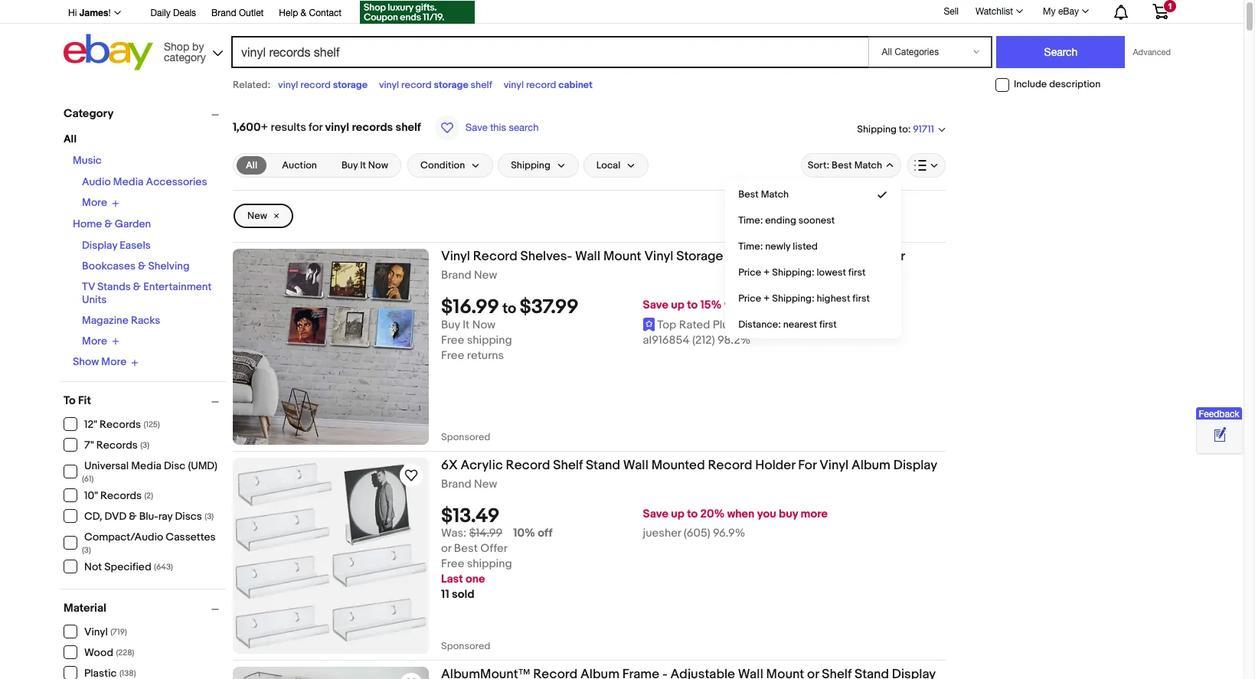 Task type: describe. For each thing, give the bounding box(es) containing it.
vinyl up $16.99
[[441, 249, 470, 264]]

results
[[271, 120, 306, 135]]

distance:
[[738, 319, 781, 331]]

holder inside vinyl record shelves- wall mount vinyl storage - shelf for vinyl record holder brand new
[[865, 249, 905, 264]]

(125)
[[144, 420, 160, 430]]

material
[[64, 601, 106, 615]]

record for vinyl record storage
[[300, 79, 331, 91]]

shipping for shipping to : 91711
[[857, 123, 897, 135]]

1,600 + results for vinyl records shelf
[[233, 120, 421, 135]]

highest
[[817, 293, 850, 305]]

description
[[1049, 78, 1101, 91]]

+ for price + shipping: highest first
[[764, 293, 770, 305]]

vinyl for vinyl record storage shelf
[[379, 79, 399, 91]]

tv
[[82, 280, 95, 293]]

material button
[[64, 601, 226, 615]]

price + shipping: highest first
[[738, 293, 870, 305]]

garden
[[115, 217, 151, 230]]

10"
[[84, 489, 98, 502]]

price for price + shipping: lowest first
[[738, 266, 761, 279]]

listing options selector. list view selected. image
[[914, 159, 939, 172]]

vinyl record cabinet
[[504, 79, 593, 91]]

mounted
[[651, 458, 705, 473]]

best inside dropdown button
[[832, 159, 852, 172]]

vinyl for vinyl record storage
[[278, 79, 298, 91]]

james
[[79, 7, 108, 18]]

more for save up to 20% when you buy more
[[801, 507, 828, 522]]

6x acrylic record shelf stand wall mounted record holder for vinyl album display image
[[233, 458, 429, 654]]

vinyl (719)
[[84, 626, 127, 639]]

blu-
[[139, 510, 158, 523]]

to inside $16.99 to $37.99
[[503, 300, 516, 318]]

(3) inside cd, dvd & blu-ray discs (3)
[[205, 512, 214, 522]]

all link
[[237, 156, 267, 175]]

(3) for 7" records
[[140, 440, 149, 450]]

outlet
[[239, 8, 264, 18]]

time: for time: newly listed
[[738, 240, 763, 253]]

distance: nearest first link
[[726, 312, 901, 338]]

universal
[[84, 459, 129, 472]]

buy it now link
[[332, 156, 397, 175]]

compact/audio cassettes (3)
[[82, 530, 216, 555]]

local
[[596, 159, 621, 172]]

shelving
[[148, 259, 190, 272]]

+ for price + shipping: lowest first
[[764, 266, 770, 279]]

storage for vinyl record storage
[[333, 79, 367, 91]]

now inside save up to 15% when you buy more buy it now
[[472, 318, 496, 332]]

brand outlet
[[211, 8, 264, 18]]

$16.99 to $37.99
[[441, 296, 579, 319]]

albummount™ record album frame - adjustable wall mount or shelf stand display image
[[233, 667, 429, 679]]

bookcases
[[82, 259, 136, 272]]

offer
[[480, 542, 508, 556]]

new for $13.49
[[474, 477, 497, 492]]

listed
[[793, 240, 818, 253]]

96.9%
[[713, 526, 745, 541]]

+ for 1,600 + results for vinyl records shelf
[[261, 120, 268, 135]]

soonest
[[798, 214, 835, 227]]

buy for save up to 20% when you buy more
[[779, 507, 798, 522]]

0 vertical spatial shelf
[[471, 79, 492, 91]]

0 horizontal spatial it
[[360, 159, 366, 172]]

11
[[441, 588, 449, 602]]

& down the bookcases & shelving link
[[133, 280, 141, 293]]

lowest
[[817, 266, 846, 279]]

6x acrylic record shelf stand wall mounted record holder for vinyl album display link
[[441, 458, 946, 478]]

sell
[[944, 6, 959, 17]]

top rated plus
[[657, 318, 735, 332]]

cd,
[[84, 510, 102, 523]]

shipping inside the juesher (605) 96.9% or best offer free shipping last one 11 sold
[[467, 557, 512, 571]]

buy it now
[[341, 159, 388, 172]]

cabinet
[[559, 79, 593, 91]]

none submit inside the shop by category banner
[[997, 36, 1125, 68]]

auction link
[[273, 156, 326, 175]]

save this search
[[465, 122, 539, 133]]

you for 20%
[[757, 507, 776, 522]]

shipping: for lowest
[[772, 266, 814, 279]]

(719)
[[110, 627, 127, 637]]

advanced link
[[1125, 37, 1179, 67]]

time: ending soonest link
[[726, 208, 901, 234]]

media for universal
[[131, 459, 162, 472]]

records for 7" records
[[96, 439, 138, 452]]

rated
[[679, 318, 710, 332]]

vinyl record storage shelf
[[379, 79, 492, 91]]

1 horizontal spatial best
[[738, 188, 759, 201]]

home & garden
[[73, 217, 151, 230]]

(138) link
[[64, 666, 136, 679]]

media for audio
[[113, 175, 144, 188]]

time: newly listed link
[[726, 234, 901, 260]]

time: newly listed
[[738, 240, 818, 253]]

main content containing $16.99
[[233, 100, 946, 679]]

distance: nearest first
[[738, 319, 837, 331]]

brand inside account navigation
[[211, 8, 236, 18]]

show more button
[[73, 355, 139, 369]]

display easels bookcases & shelving tv stands & entertainment units magazine racks
[[82, 239, 212, 327]]

record up save up to 20% when you buy more
[[708, 458, 752, 473]]

record left shelves- at the left
[[473, 249, 517, 264]]

ebay
[[1058, 6, 1079, 17]]

ending
[[765, 214, 796, 227]]

-
[[726, 249, 731, 264]]

vinyl inside 6x acrylic record shelf stand wall mounted record holder for vinyl album display brand new
[[819, 458, 849, 473]]

0 horizontal spatial for
[[309, 120, 323, 135]]

hi
[[68, 8, 77, 18]]

price for price + shipping: highest first
[[738, 293, 761, 305]]

top rated plus image
[[643, 317, 655, 331]]

$16.99
[[441, 296, 499, 319]]

save for save this search
[[465, 122, 488, 133]]

new link
[[234, 204, 293, 228]]

cassettes
[[166, 530, 216, 543]]

vinyl record storage
[[278, 79, 367, 91]]

include
[[1014, 78, 1047, 91]]

new for $16.99
[[474, 268, 497, 283]]

record up the lowest
[[818, 249, 862, 264]]

!
[[108, 8, 111, 18]]

stands
[[97, 280, 131, 293]]

buy inside save up to 15% when you buy more buy it now
[[441, 318, 460, 332]]

hi james !
[[68, 7, 111, 18]]

to fit
[[64, 393, 91, 408]]

help & contact
[[279, 8, 342, 18]]

shipping button
[[498, 153, 579, 178]]

vinyl up wood
[[84, 626, 108, 639]]

wood
[[84, 646, 113, 659]]

20%
[[700, 507, 725, 522]]

0 horizontal spatial all
[[64, 132, 77, 146]]

my ebay
[[1043, 6, 1079, 17]]

12"
[[84, 418, 97, 431]]

:
[[908, 123, 911, 135]]

(228)
[[116, 648, 134, 658]]

2 vertical spatial first
[[819, 319, 837, 331]]

more inside button
[[101, 356, 127, 369]]

music
[[73, 154, 102, 167]]

acrylic
[[461, 458, 503, 473]]

local button
[[583, 153, 649, 178]]

nearest
[[783, 319, 817, 331]]

holder inside 6x acrylic record shelf stand wall mounted record holder for vinyl album display brand new
[[755, 458, 795, 473]]

save up to 15% when you buy more buy it now
[[441, 298, 825, 332]]

show
[[73, 356, 99, 369]]

mount
[[603, 249, 641, 264]]

wall inside 6x acrylic record shelf stand wall mounted record holder for vinyl album display brand new
[[623, 458, 649, 473]]



Task type: vqa. For each thing, say whether or not it's contained in the screenshot.


Task type: locate. For each thing, give the bounding box(es) containing it.
vinyl up search
[[504, 79, 524, 91]]

stand
[[586, 458, 620, 473]]

None submit
[[997, 36, 1125, 68]]

first for price + shipping: lowest first
[[848, 266, 866, 279]]

save up to 20% when you buy more
[[643, 507, 828, 522]]

0 vertical spatial all
[[64, 132, 77, 146]]

for up 'price + shipping: lowest first'
[[767, 249, 783, 264]]

watch albummount™ record album frame - adjustable wall mount or shelf stand display image
[[402, 675, 420, 679]]

storage
[[333, 79, 367, 91], [434, 79, 468, 91]]

buy right the 20%
[[779, 507, 798, 522]]

more for 1st more button from the top
[[82, 196, 107, 209]]

it inside save up to 15% when you buy more buy it now
[[463, 318, 470, 332]]

not specified (643)
[[84, 561, 173, 574]]

1 vertical spatial up
[[671, 507, 685, 522]]

1 vertical spatial for
[[767, 249, 783, 264]]

price up distance:
[[738, 293, 761, 305]]

not
[[84, 561, 102, 574]]

0 vertical spatial shelf
[[734, 249, 764, 264]]

0 vertical spatial best
[[832, 159, 852, 172]]

first down highest
[[819, 319, 837, 331]]

1 vertical spatial new
[[474, 268, 497, 283]]

0 vertical spatial brand
[[211, 8, 236, 18]]

1 storage from the left
[[333, 79, 367, 91]]

all down "1,600"
[[246, 159, 257, 172]]

related:
[[233, 79, 270, 91]]

0 horizontal spatial wall
[[575, 249, 600, 264]]

$13.49
[[441, 505, 500, 529]]

free inside the juesher (605) 96.9% or best offer free shipping last one 11 sold
[[441, 557, 464, 571]]

buy up free shipping
[[441, 318, 460, 332]]

records for 12" records
[[100, 418, 141, 431]]

1 vertical spatial shipping
[[511, 159, 550, 172]]

heading
[[441, 667, 936, 679]]

accessories
[[146, 175, 207, 188]]

shelf inside 6x acrylic record shelf stand wall mounted record holder for vinyl album display brand new
[[553, 458, 583, 473]]

91711
[[913, 124, 934, 136]]

brand inside vinyl record shelves- wall mount vinyl storage - shelf for vinyl record holder brand new
[[441, 268, 471, 283]]

shipping:
[[772, 266, 814, 279], [772, 293, 814, 305]]

daily deals
[[151, 8, 196, 18]]

contact
[[309, 8, 342, 18]]

category
[[164, 51, 206, 63]]

1 vertical spatial save
[[643, 298, 668, 313]]

to
[[64, 393, 76, 408]]

time: down best match
[[738, 214, 763, 227]]

vinyl right mount
[[644, 249, 673, 264]]

1 vertical spatial shipping:
[[772, 293, 814, 305]]

save for save up to 20% when you buy more
[[643, 507, 668, 522]]

0 horizontal spatial display
[[82, 239, 117, 252]]

1 vertical spatial best
[[738, 188, 759, 201]]

0 horizontal spatial storage
[[333, 79, 367, 91]]

0 vertical spatial (3)
[[140, 440, 149, 450]]

0 vertical spatial display
[[82, 239, 117, 252]]

1 vertical spatial buy
[[441, 318, 460, 332]]

first right highest
[[852, 293, 870, 305]]

display up bookcases
[[82, 239, 117, 252]]

1 horizontal spatial now
[[472, 318, 496, 332]]

shipping down the 'offer'
[[467, 557, 512, 571]]

buy inside save up to 15% when you buy more buy it now
[[776, 298, 795, 313]]

buy down records
[[341, 159, 358, 172]]

it up free shipping
[[463, 318, 470, 332]]

account navigation
[[60, 0, 1180, 26]]

off
[[538, 526, 552, 541]]

2 more button from the top
[[82, 334, 119, 348]]

0 vertical spatial it
[[360, 159, 366, 172]]

free up last
[[441, 557, 464, 571]]

1 horizontal spatial wall
[[623, 458, 649, 473]]

you inside save up to 15% when you buy more buy it now
[[754, 298, 773, 313]]

10% off
[[513, 526, 552, 541]]

(3) inside compact/audio cassettes (3)
[[82, 545, 91, 555]]

shipping down search
[[511, 159, 550, 172]]

brand left outlet
[[211, 8, 236, 18]]

when up 96.9%
[[727, 507, 755, 522]]

best match link
[[726, 181, 901, 208]]

more button down audio
[[82, 196, 119, 209]]

2 vertical spatial best
[[454, 542, 478, 556]]

0 horizontal spatial buy
[[341, 159, 358, 172]]

buy for save up to 15% when you buy more buy it now
[[776, 298, 795, 313]]

search
[[509, 122, 539, 133]]

now up free shipping
[[472, 318, 496, 332]]

& left blu-
[[129, 510, 137, 523]]

shelf left stand
[[553, 458, 583, 473]]

sort:
[[808, 159, 830, 172]]

media right audio
[[113, 175, 144, 188]]

0 vertical spatial price
[[738, 266, 761, 279]]

new inside 6x acrylic record shelf stand wall mounted record holder for vinyl album display brand new
[[474, 477, 497, 492]]

shipping inside shipping to : 91711
[[857, 123, 897, 135]]

1 vertical spatial you
[[757, 507, 776, 522]]

records up dvd
[[100, 489, 142, 502]]

shelf right records
[[396, 120, 421, 135]]

one
[[466, 572, 485, 587]]

2 vertical spatial free
[[441, 557, 464, 571]]

0 horizontal spatial holder
[[755, 458, 795, 473]]

best down was: $14.99
[[454, 542, 478, 556]]

wood (228)
[[84, 646, 134, 659]]

help
[[279, 8, 298, 18]]

for right "results"
[[309, 120, 323, 135]]

& right the home
[[104, 217, 112, 230]]

0 horizontal spatial match
[[761, 188, 789, 201]]

2 horizontal spatial best
[[832, 159, 852, 172]]

best up "time: ending soonest"
[[738, 188, 759, 201]]

shelf right -
[[734, 249, 764, 264]]

2 vertical spatial brand
[[441, 477, 471, 492]]

+ down newly
[[764, 266, 770, 279]]

free inside al916854 (212) 98.2% free returns
[[441, 349, 464, 363]]

best inside the juesher (605) 96.9% or best offer free shipping last one 11 sold
[[454, 542, 478, 556]]

records for 10" records
[[100, 489, 142, 502]]

wall left mount
[[575, 249, 600, 264]]

new
[[247, 210, 267, 222], [474, 268, 497, 283], [474, 477, 497, 492]]

1 vertical spatial now
[[472, 318, 496, 332]]

display inside display easels bookcases & shelving tv stands & entertainment units magazine racks
[[82, 239, 117, 252]]

0 vertical spatial shipping
[[857, 123, 897, 135]]

display inside 6x acrylic record shelf stand wall mounted record holder for vinyl album display brand new
[[894, 458, 937, 473]]

1 horizontal spatial shelf
[[734, 249, 764, 264]]

7"
[[84, 439, 94, 452]]

(3) for compact/audio cassettes
[[82, 545, 91, 555]]

more for 1st more button from the bottom
[[82, 334, 107, 347]]

you
[[754, 298, 773, 313], [757, 507, 776, 522]]

now down records
[[368, 159, 388, 172]]

daily
[[151, 8, 171, 18]]

display right album
[[894, 458, 937, 473]]

(3) down (125)
[[140, 440, 149, 450]]

save inside save up to 15% when you buy more buy it now
[[643, 298, 668, 313]]

record up 1,600 + results for vinyl records shelf
[[300, 79, 331, 91]]

1 vertical spatial brand
[[441, 268, 471, 283]]

disc
[[164, 459, 186, 472]]

watchlist
[[976, 6, 1013, 17]]

1 vertical spatial when
[[727, 507, 755, 522]]

0 vertical spatial buy
[[776, 298, 795, 313]]

up inside save up to 15% when you buy more buy it now
[[671, 298, 685, 313]]

up
[[671, 298, 685, 313], [671, 507, 685, 522]]

0 horizontal spatial (3)
[[82, 545, 91, 555]]

brand inside 6x acrylic record shelf stand wall mounted record holder for vinyl album display brand new
[[441, 477, 471, 492]]

2 vertical spatial +
[[764, 293, 770, 305]]

0 vertical spatial shipping
[[467, 333, 512, 348]]

shipping up returns
[[467, 333, 512, 348]]

time: right -
[[738, 240, 763, 253]]

juesher
[[643, 526, 681, 541]]

+ up distance:
[[764, 293, 770, 305]]

6x acrylic record shelf stand wall mounted record holder for vinyl album display heading
[[441, 458, 937, 473]]

new inside vinyl record shelves- wall mount vinyl storage - shelf for vinyl record holder brand new
[[474, 268, 497, 283]]

1 vertical spatial media
[[131, 459, 162, 472]]

0 vertical spatial records
[[100, 418, 141, 431]]

1 horizontal spatial (3)
[[140, 440, 149, 450]]

record right acrylic on the left
[[506, 458, 550, 473]]

shop by category banner
[[60, 0, 1180, 74]]

shelves-
[[520, 249, 572, 264]]

1 vertical spatial records
[[96, 439, 138, 452]]

12" records (125)
[[84, 418, 160, 431]]

match inside best match link
[[761, 188, 789, 201]]

shelf inside vinyl record shelves- wall mount vinyl storage - shelf for vinyl record holder brand new
[[734, 249, 764, 264]]

new down all selected text field
[[247, 210, 267, 222]]

1 more button from the top
[[82, 196, 119, 209]]

feedback
[[1199, 409, 1239, 420]]

(3) inside 7" records (3)
[[140, 440, 149, 450]]

new up $16.99
[[474, 268, 497, 283]]

more button
[[82, 196, 119, 209], [82, 334, 119, 348]]

shipping left : in the right of the page
[[857, 123, 897, 135]]

shipping: up distance: nearest first
[[772, 293, 814, 305]]

2 shipping: from the top
[[772, 293, 814, 305]]

1 vertical spatial more
[[82, 334, 107, 347]]

you right the 20%
[[757, 507, 776, 522]]

vinyl record shelves- wall mount vinyl storage - shelf for vinyl record holder heading
[[441, 249, 905, 264]]

get the coupon image
[[360, 1, 475, 24]]

storage up save this search button
[[434, 79, 468, 91]]

more down for
[[801, 507, 828, 522]]

first right the lowest
[[848, 266, 866, 279]]

10" records (2)
[[84, 489, 153, 502]]

to inside shipping to : 91711
[[899, 123, 908, 135]]

2 storage from the left
[[434, 79, 468, 91]]

first inside "link"
[[852, 293, 870, 305]]

2 time: from the top
[[738, 240, 763, 253]]

vinyl left records
[[325, 120, 349, 135]]

15%
[[700, 298, 722, 313]]

when up plus
[[724, 298, 752, 313]]

0 vertical spatial more
[[798, 298, 825, 313]]

(61)
[[82, 474, 94, 484]]

brand for $16.99
[[441, 268, 471, 283]]

more inside save up to 15% when you buy more buy it now
[[798, 298, 825, 313]]

shipping for shipping
[[511, 159, 550, 172]]

1 vertical spatial holder
[[755, 458, 795, 473]]

3 free from the top
[[441, 557, 464, 571]]

shipping: inside "link"
[[772, 293, 814, 305]]

storage
[[676, 249, 723, 264]]

shelf
[[734, 249, 764, 264], [553, 458, 583, 473]]

main content
[[233, 100, 946, 679]]

0 vertical spatial when
[[724, 298, 752, 313]]

show more
[[73, 356, 127, 369]]

0 vertical spatial shipping:
[[772, 266, 814, 279]]

1 price from the top
[[738, 266, 761, 279]]

0 vertical spatial now
[[368, 159, 388, 172]]

top
[[657, 318, 676, 332]]

first for price + shipping: highest first
[[852, 293, 870, 305]]

more button up show more
[[82, 334, 119, 348]]

shop by category
[[164, 40, 206, 63]]

1 vertical spatial it
[[463, 318, 470, 332]]

1 vertical spatial price
[[738, 293, 761, 305]]

+
[[261, 120, 268, 135], [764, 266, 770, 279], [764, 293, 770, 305]]

2 horizontal spatial (3)
[[205, 512, 214, 522]]

1 vertical spatial free
[[441, 349, 464, 363]]

time: ending soonest
[[738, 214, 835, 227]]

2 vertical spatial records
[[100, 489, 142, 502]]

price + shipping: lowest first link
[[726, 260, 901, 286]]

all up music
[[64, 132, 77, 146]]

compact/audio
[[84, 530, 163, 543]]

1 vertical spatial shelf
[[396, 120, 421, 135]]

1 horizontal spatial buy
[[441, 318, 460, 332]]

1 free from the top
[[441, 333, 464, 348]]

buy
[[341, 159, 358, 172], [441, 318, 460, 332]]

save inside button
[[465, 122, 488, 133]]

0 vertical spatial save
[[465, 122, 488, 133]]

3 record from the left
[[526, 79, 556, 91]]

time: for time: ending soonest
[[738, 214, 763, 227]]

brand
[[211, 8, 236, 18], [441, 268, 471, 283], [441, 477, 471, 492]]

sold
[[452, 588, 474, 602]]

match down shipping to : 91711
[[854, 159, 882, 172]]

1 vertical spatial all
[[246, 159, 257, 172]]

1 horizontal spatial match
[[854, 159, 882, 172]]

0 vertical spatial first
[[848, 266, 866, 279]]

free
[[441, 333, 464, 348], [441, 349, 464, 363], [441, 557, 464, 571]]

record for vinyl record cabinet
[[526, 79, 556, 91]]

Search for anything text field
[[234, 38, 866, 67]]

up for 15%
[[671, 298, 685, 313]]

2 horizontal spatial record
[[526, 79, 556, 91]]

buy up distance: nearest first
[[776, 298, 795, 313]]

vinyl up 'price + shipping: lowest first'
[[786, 249, 815, 264]]

save for save up to 15% when you buy more buy it now
[[643, 298, 668, 313]]

1 vertical spatial time:
[[738, 240, 763, 253]]

1 horizontal spatial all
[[246, 159, 257, 172]]

when for 15%
[[724, 298, 752, 313]]

you for 15%
[[754, 298, 773, 313]]

match inside the sort: best match dropdown button
[[854, 159, 882, 172]]

more right the show
[[101, 356, 127, 369]]

free down free shipping
[[441, 349, 464, 363]]

0 horizontal spatial now
[[368, 159, 388, 172]]

brand up $16.99
[[441, 268, 471, 283]]

to up (605)
[[687, 507, 698, 522]]

daily deals link
[[151, 5, 196, 22]]

to
[[899, 123, 908, 135], [687, 298, 698, 313], [503, 300, 516, 318], [687, 507, 698, 522]]

0 vertical spatial for
[[309, 120, 323, 135]]

shipping inside dropdown button
[[511, 159, 550, 172]]

juesher (605) 96.9% or best offer free shipping last one 11 sold
[[441, 526, 745, 602]]

2 vertical spatial (3)
[[82, 545, 91, 555]]

1 horizontal spatial display
[[894, 458, 937, 473]]

to inside save up to 15% when you buy more buy it now
[[687, 298, 698, 313]]

1 vertical spatial shipping
[[467, 557, 512, 571]]

0 vertical spatial buy
[[341, 159, 358, 172]]

for inside vinyl record shelves- wall mount vinyl storage - shelf for vinyl record holder brand new
[[767, 249, 783, 264]]

more down audio
[[82, 196, 107, 209]]

record for vinyl record storage shelf
[[401, 79, 432, 91]]

1 vertical spatial display
[[894, 458, 937, 473]]

1 vertical spatial shelf
[[553, 458, 583, 473]]

1 horizontal spatial record
[[401, 79, 432, 91]]

more up show more
[[82, 334, 107, 347]]

1 vertical spatial first
[[852, 293, 870, 305]]

save up top rated plus image
[[643, 298, 668, 313]]

plus
[[713, 318, 735, 332]]

(3) right discs
[[205, 512, 214, 522]]

shipping: up price + shipping: highest first
[[772, 266, 814, 279]]

records down 12" records (125)
[[96, 439, 138, 452]]

vinyl up records
[[379, 79, 399, 91]]

1,600
[[233, 120, 261, 135]]

brand down 6x
[[441, 477, 471, 492]]

1 vertical spatial more button
[[82, 334, 119, 348]]

sort: best match button
[[801, 153, 901, 178]]

al916854
[[643, 333, 690, 348]]

when inside save up to 15% when you buy more buy it now
[[724, 298, 752, 313]]

1 up from the top
[[671, 298, 685, 313]]

0 vertical spatial +
[[261, 120, 268, 135]]

0 horizontal spatial shelf
[[553, 458, 583, 473]]

All selected text field
[[246, 159, 257, 172]]

+ inside "link"
[[764, 293, 770, 305]]

when for 20%
[[727, 507, 755, 522]]

record down search for anything text field
[[526, 79, 556, 91]]

display easels link
[[82, 239, 151, 252]]

up up juesher
[[671, 507, 685, 522]]

2 shipping from the top
[[467, 557, 512, 571]]

buy
[[776, 298, 795, 313], [779, 507, 798, 522]]

shipping
[[467, 333, 512, 348], [467, 557, 512, 571]]

$37.99
[[520, 296, 579, 319]]

1 horizontal spatial storage
[[434, 79, 468, 91]]

shelf up save this search button
[[471, 79, 492, 91]]

best right sort:
[[832, 159, 852, 172]]

brand for $13.49
[[441, 477, 471, 492]]

+ left "results"
[[261, 120, 268, 135]]

vinyl
[[278, 79, 298, 91], [379, 79, 399, 91], [504, 79, 524, 91], [325, 120, 349, 135]]

new down acrylic on the left
[[474, 477, 497, 492]]

it down records
[[360, 159, 366, 172]]

wall inside vinyl record shelves- wall mount vinyl storage - shelf for vinyl record holder brand new
[[575, 249, 600, 264]]

home
[[73, 217, 102, 230]]

0 vertical spatial free
[[441, 333, 464, 348]]

help & contact link
[[279, 5, 342, 22]]

0 vertical spatial time:
[[738, 214, 763, 227]]

0 vertical spatial new
[[247, 210, 267, 222]]

2 vertical spatial save
[[643, 507, 668, 522]]

(3) up not
[[82, 545, 91, 555]]

specified
[[104, 561, 151, 574]]

1 vertical spatial match
[[761, 188, 789, 201]]

2 free from the top
[[441, 349, 464, 363]]

display
[[82, 239, 117, 252], [894, 458, 937, 473]]

shipping: for highest
[[772, 293, 814, 305]]

to right $16.99
[[503, 300, 516, 318]]

2 record from the left
[[401, 79, 432, 91]]

save left this
[[465, 122, 488, 133]]

wall right stand
[[623, 458, 649, 473]]

1 horizontal spatial shipping
[[857, 123, 897, 135]]

0 horizontal spatial best
[[454, 542, 478, 556]]

0 vertical spatial you
[[754, 298, 773, 313]]

1 shipping from the top
[[467, 333, 512, 348]]

more up 'nearest'
[[798, 298, 825, 313]]

2 vertical spatial new
[[474, 477, 497, 492]]

match up ending
[[761, 188, 789, 201]]

1 horizontal spatial shelf
[[471, 79, 492, 91]]

records up 7" records (3)
[[100, 418, 141, 431]]

album
[[852, 458, 891, 473]]

price inside "link"
[[738, 293, 761, 305]]

storage for vinyl record storage shelf
[[434, 79, 468, 91]]

was:
[[441, 526, 467, 541]]

1 horizontal spatial for
[[767, 249, 783, 264]]

1 shipping: from the top
[[772, 266, 814, 279]]

0 vertical spatial holder
[[865, 249, 905, 264]]

& inside "link"
[[301, 8, 306, 18]]

save up juesher
[[643, 507, 668, 522]]

vinyl for vinyl record cabinet
[[504, 79, 524, 91]]

& down easels
[[138, 259, 146, 272]]

& right help
[[301, 8, 306, 18]]

1 vertical spatial (3)
[[205, 512, 214, 522]]

media left disc
[[131, 459, 162, 472]]

vinyl right for
[[819, 458, 849, 473]]

vinyl record shelves- wall mount vinyl storage - shelf for vinyl record holder image
[[233, 249, 429, 445]]

0 horizontal spatial shelf
[[396, 120, 421, 135]]

free down $16.99
[[441, 333, 464, 348]]

media inside 'universal media disc (umd) (61)'
[[131, 459, 162, 472]]

1 record from the left
[[300, 79, 331, 91]]

1 vertical spatial more
[[801, 507, 828, 522]]

2 price from the top
[[738, 293, 761, 305]]

home & garden link
[[73, 217, 151, 230]]

dvd
[[105, 510, 127, 523]]

(umd)
[[188, 459, 217, 472]]

1 time: from the top
[[738, 214, 763, 227]]

record down get the coupon image
[[401, 79, 432, 91]]

watch 6x acrylic record shelf stand wall mounted record holder for vinyl album display image
[[402, 466, 420, 485]]

1 horizontal spatial it
[[463, 318, 470, 332]]

units
[[82, 293, 107, 306]]

easels
[[120, 239, 151, 252]]

to left 15%
[[687, 298, 698, 313]]

more for save up to 15% when you buy more buy it now
[[798, 298, 825, 313]]

first
[[848, 266, 866, 279], [852, 293, 870, 305], [819, 319, 837, 331]]

2 vertical spatial more
[[101, 356, 127, 369]]

1
[[1168, 2, 1172, 11]]

2 up from the top
[[671, 507, 685, 522]]

up for 20%
[[671, 507, 685, 522]]

up up top
[[671, 298, 685, 313]]

0 horizontal spatial record
[[300, 79, 331, 91]]

price down time: newly listed
[[738, 266, 761, 279]]

0 vertical spatial up
[[671, 298, 685, 313]]

you up distance:
[[754, 298, 773, 313]]

storage up records
[[333, 79, 367, 91]]

vinyl right the related: at the top left of the page
[[278, 79, 298, 91]]



